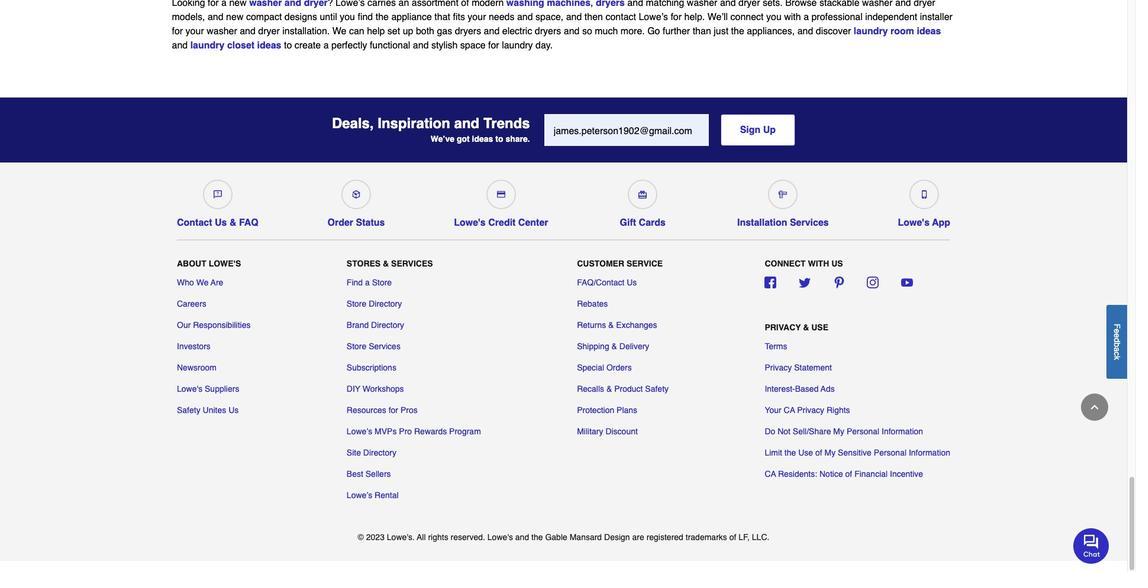 Task type: vqa. For each thing, say whether or not it's contained in the screenshot.
designs
yes



Task type: describe. For each thing, give the bounding box(es) containing it.
a right find
[[365, 278, 370, 288]]

orders
[[607, 363, 632, 373]]

pinterest image
[[833, 277, 845, 289]]

diy workshops
[[347, 385, 404, 394]]

and down models,
[[172, 40, 188, 51]]

registered
[[647, 533, 684, 543]]

financial
[[855, 470, 888, 479]]

site directory
[[347, 449, 396, 458]]

1 you from the left
[[340, 12, 355, 22]]

2023
[[366, 533, 385, 543]]

lowe's suppliers
[[177, 385, 239, 394]]

& for returns & exchanges
[[608, 321, 614, 330]]

trademarks
[[686, 533, 727, 543]]

lowe's for lowe's suppliers
[[177, 385, 203, 394]]

customer service
[[577, 259, 663, 269]]

resources for pros link
[[347, 405, 418, 417]]

us for faq/contact
[[627, 278, 637, 288]]

ca residents: notice of financial incentive link
[[765, 469, 923, 481]]

2 horizontal spatial laundry
[[854, 26, 888, 36]]

ideas for deals,
[[472, 135, 493, 144]]

diy
[[347, 385, 360, 394]]

sell/share
[[793, 427, 831, 437]]

share.
[[506, 135, 530, 144]]

pickup image
[[352, 190, 360, 199]]

pros
[[401, 406, 418, 415]]

lowe's suppliers link
[[177, 384, 239, 395]]

1 vertical spatial personal
[[874, 449, 907, 458]]

store services
[[347, 342, 401, 352]]

1 vertical spatial we
[[196, 278, 209, 288]]

subscriptions
[[347, 363, 396, 373]]

my inside "link"
[[834, 427, 845, 437]]

& left faq
[[230, 218, 236, 228]]

the left gable on the left
[[532, 533, 543, 543]]

interest-based ads link
[[765, 384, 835, 395]]

mobile image
[[920, 190, 928, 199]]

f e e d b a c k button
[[1107, 305, 1128, 379]]

design
[[604, 533, 630, 543]]

not
[[778, 427, 791, 437]]

for down models,
[[172, 26, 183, 36]]

to for trends
[[496, 135, 503, 144]]

sign up button
[[721, 114, 796, 146]]

all
[[417, 533, 426, 543]]

connect with us
[[765, 259, 843, 269]]

site directory link
[[347, 447, 396, 459]]

privacy for privacy & use
[[765, 323, 801, 333]]

space,
[[536, 12, 564, 22]]

do not sell/share my personal information link
[[765, 426, 923, 438]]

shipping & delivery link
[[577, 341, 649, 353]]

1 dryers from the left
[[455, 26, 481, 36]]

store services link
[[347, 341, 401, 353]]

up
[[403, 26, 413, 36]]

privacy inside 'link'
[[797, 406, 825, 415]]

us
[[832, 259, 843, 269]]

1 horizontal spatial us
[[229, 406, 239, 415]]

incentive
[[890, 470, 923, 479]]

and up we'll in the right of the page
[[720, 0, 736, 8]]

appliance
[[391, 12, 432, 22]]

order status
[[328, 218, 385, 228]]

customer care image
[[214, 190, 222, 199]]

lowe's up are
[[209, 259, 241, 269]]

do not sell/share my personal information
[[765, 427, 923, 437]]

rebates
[[577, 299, 608, 309]]

2 dryers from the left
[[535, 26, 561, 36]]

store directory link
[[347, 298, 402, 310]]

and left gable on the left
[[515, 533, 529, 543]]

just
[[714, 26, 729, 36]]

instagram image
[[867, 277, 879, 289]]

app
[[932, 218, 951, 228]]

lowe's app link
[[898, 175, 951, 228]]

use for &
[[812, 323, 829, 333]]

twitter image
[[799, 277, 811, 289]]

& for shipping & delivery
[[612, 342, 617, 352]]

subscriptions link
[[347, 362, 396, 374]]

lowe's right reserved.
[[488, 533, 513, 543]]

with
[[784, 12, 801, 22]]

rewards
[[414, 427, 447, 437]]

2 vertical spatial of
[[730, 533, 737, 543]]

Email Address email field
[[544, 114, 709, 146]]

credit
[[488, 218, 516, 228]]

and inside deals, inspiration and trends we've got ideas to share.
[[454, 115, 480, 132]]

customer
[[577, 259, 624, 269]]

inspiration
[[378, 115, 450, 132]]

the inside limit the use of my sensitive personal information link
[[785, 449, 796, 458]]

find a store
[[347, 278, 392, 288]]

statement
[[794, 363, 832, 373]]

gift card image
[[639, 190, 647, 199]]

a inside button
[[1113, 347, 1122, 352]]

lowe's rental link
[[347, 490, 399, 502]]

safety unites us link
[[177, 405, 239, 417]]

help
[[367, 26, 385, 36]]

ca residents: notice of financial incentive
[[765, 470, 923, 479]]

professional
[[812, 12, 863, 22]]

military
[[577, 427, 603, 437]]

recalls
[[577, 385, 604, 394]]

find
[[347, 278, 363, 288]]

privacy statement
[[765, 363, 832, 373]]

for inside "laundry room ideas and laundry closet ideas to create a perfectly functional and stylish space for laundry day."
[[488, 40, 499, 51]]

for left pros
[[389, 406, 398, 415]]

k
[[1113, 356, 1122, 360]]

rebates link
[[577, 298, 608, 310]]

notice
[[820, 470, 843, 479]]

and left new
[[208, 12, 224, 22]]

unites
[[203, 406, 226, 415]]

installation services
[[737, 218, 829, 228]]

program
[[449, 427, 481, 437]]

stores
[[347, 259, 381, 269]]

both
[[416, 26, 434, 36]]

special orders
[[577, 363, 632, 373]]

terms
[[765, 342, 787, 352]]

sets.
[[763, 0, 783, 8]]

1 vertical spatial your
[[186, 26, 204, 36]]

returns
[[577, 321, 606, 330]]

privacy for privacy statement
[[765, 363, 792, 373]]

trends
[[484, 115, 530, 132]]

stackable
[[820, 0, 860, 8]]

1 horizontal spatial laundry
[[502, 40, 533, 51]]

& for stores & services
[[383, 259, 389, 269]]

protection plans
[[577, 406, 638, 415]]

your
[[765, 406, 782, 415]]

a inside "laundry room ideas and laundry closet ideas to create a perfectly functional and stylish space for laundry day."
[[324, 40, 329, 51]]

scroll to top element
[[1081, 394, 1109, 421]]

safety inside recalls & product safety link
[[645, 385, 669, 394]]

lowe's rental
[[347, 491, 399, 501]]

of for my
[[816, 449, 822, 458]]

returns & exchanges link
[[577, 320, 657, 331]]

lowe's for lowe's credit center
[[454, 218, 486, 228]]

can
[[349, 26, 364, 36]]

connect
[[765, 259, 806, 269]]

product
[[614, 385, 643, 394]]

gift cards link
[[617, 175, 668, 228]]

and down the with
[[798, 26, 813, 36]]

store inside find a store link
[[372, 278, 392, 288]]



Task type: locate. For each thing, give the bounding box(es) containing it.
limit
[[765, 449, 782, 458]]

us down customer service
[[627, 278, 637, 288]]

2 horizontal spatial washer
[[862, 0, 893, 8]]

0 vertical spatial us
[[215, 218, 227, 228]]

0 vertical spatial use
[[812, 323, 829, 333]]

terms link
[[765, 341, 787, 353]]

2 vertical spatial privacy
[[797, 406, 825, 415]]

2 vertical spatial ideas
[[472, 135, 493, 144]]

services up connect with us
[[790, 218, 829, 228]]

newsroom
[[177, 363, 217, 373]]

1 e from the top
[[1113, 329, 1122, 334]]

special
[[577, 363, 604, 373]]

a
[[804, 12, 809, 22], [324, 40, 329, 51], [365, 278, 370, 288], [1113, 347, 1122, 352]]

1 horizontal spatial ideas
[[472, 135, 493, 144]]

1 vertical spatial ideas
[[257, 40, 281, 51]]

0 vertical spatial privacy
[[765, 323, 801, 333]]

& right returns
[[608, 321, 614, 330]]

compact
[[246, 12, 282, 22]]

laundry closet ideas link
[[190, 40, 281, 51]]

0 vertical spatial information
[[882, 427, 923, 437]]

personal inside "link"
[[847, 427, 880, 437]]

1 horizontal spatial dryers
[[535, 26, 561, 36]]

mansard
[[570, 533, 602, 543]]

and up closet
[[240, 26, 256, 36]]

military discount link
[[577, 426, 638, 438]]

lowe's down newsroom link
[[177, 385, 203, 394]]

investors link
[[177, 341, 211, 353]]

0 vertical spatial personal
[[847, 427, 880, 437]]

protection plans link
[[577, 405, 638, 417]]

lowe's inside "lowe's credit center" link
[[454, 218, 486, 228]]

2 vertical spatial services
[[369, 342, 401, 352]]

newsroom link
[[177, 362, 217, 374]]

use down "sell/share"
[[799, 449, 813, 458]]

the up help at the left top of page
[[376, 12, 389, 22]]

dryer up 'installer'
[[914, 0, 936, 8]]

0 vertical spatial we
[[332, 26, 347, 36]]

lowe's down best
[[347, 491, 372, 501]]

& right 'recalls'
[[607, 385, 612, 394]]

for
[[671, 12, 682, 22], [172, 26, 183, 36], [488, 40, 499, 51], [389, 406, 398, 415]]

site
[[347, 449, 361, 458]]

chevron up image
[[1089, 402, 1101, 414]]

1 vertical spatial directory
[[371, 321, 404, 330]]

the
[[376, 12, 389, 22], [731, 26, 744, 36], [785, 449, 796, 458], [532, 533, 543, 543]]

1 horizontal spatial of
[[816, 449, 822, 458]]

you down sets.
[[766, 12, 782, 22]]

military discount
[[577, 427, 638, 437]]

a right create
[[324, 40, 329, 51]]

directory inside the brand directory link
[[371, 321, 404, 330]]

0 horizontal spatial washer
[[207, 26, 237, 36]]

services for store services
[[369, 342, 401, 352]]

1 horizontal spatial ca
[[784, 406, 795, 415]]

we inside and matching washer and dryer sets. browse stackable washer and dryer models, and new compact designs until you find the appliance that fits your needs and space, and then contact lowe's for help. we'll connect you with a professional independent installer for your washer and dryer installation. we can help set up both gas dryers and electric dryers and so much more. go further than just the appliances, and discover
[[332, 26, 347, 36]]

& right stores
[[383, 259, 389, 269]]

0 vertical spatial services
[[790, 218, 829, 228]]

directory for brand directory
[[371, 321, 404, 330]]

2 horizontal spatial us
[[627, 278, 637, 288]]

0 vertical spatial store
[[372, 278, 392, 288]]

delivery
[[620, 342, 649, 352]]

1 vertical spatial of
[[846, 470, 852, 479]]

sellers
[[366, 470, 391, 479]]

0 horizontal spatial dryer
[[258, 26, 280, 36]]

us for contact
[[215, 218, 227, 228]]

ca inside 'link'
[[784, 406, 795, 415]]

store up the brand at the bottom
[[347, 299, 367, 309]]

store down stores & services
[[372, 278, 392, 288]]

2 vertical spatial us
[[229, 406, 239, 415]]

our
[[177, 321, 191, 330]]

personal up incentive
[[874, 449, 907, 458]]

a right the with
[[804, 12, 809, 22]]

for up 'further'
[[671, 12, 682, 22]]

2 e from the top
[[1113, 334, 1122, 338]]

laundry room ideas link
[[854, 26, 941, 36]]

privacy up terms
[[765, 323, 801, 333]]

you up can
[[340, 12, 355, 22]]

to left create
[[284, 40, 292, 51]]

my up the notice
[[825, 449, 836, 458]]

limit the use of my sensitive personal information
[[765, 449, 951, 458]]

brand
[[347, 321, 369, 330]]

1 vertical spatial safety
[[177, 406, 200, 415]]

and left then
[[566, 12, 582, 22]]

lowe's left credit
[[454, 218, 486, 228]]

washer
[[687, 0, 718, 8], [862, 0, 893, 8], [207, 26, 237, 36]]

who
[[177, 278, 194, 288]]

who we are
[[177, 278, 223, 288]]

0 horizontal spatial dryers
[[455, 26, 481, 36]]

to for and
[[284, 40, 292, 51]]

of left the lf,
[[730, 533, 737, 543]]

brand directory link
[[347, 320, 404, 331]]

recalls & product safety
[[577, 385, 669, 394]]

us inside 'link'
[[627, 278, 637, 288]]

plans
[[617, 406, 638, 415]]

0 vertical spatial ca
[[784, 406, 795, 415]]

based
[[795, 385, 819, 394]]

ca right your
[[784, 406, 795, 415]]

0 vertical spatial safety
[[645, 385, 669, 394]]

resources for pros
[[347, 406, 418, 415]]

your down models,
[[186, 26, 204, 36]]

our responsibilities
[[177, 321, 251, 330]]

find a store link
[[347, 277, 392, 289]]

1 horizontal spatial we
[[332, 26, 347, 36]]

d
[[1113, 338, 1122, 343]]

we left are
[[196, 278, 209, 288]]

c
[[1113, 352, 1122, 356]]

0 vertical spatial your
[[468, 12, 486, 22]]

f
[[1113, 324, 1122, 329]]

0 vertical spatial lowe's
[[639, 12, 668, 22]]

0 vertical spatial to
[[284, 40, 292, 51]]

1 vertical spatial information
[[909, 449, 951, 458]]

services down the brand directory link
[[369, 342, 401, 352]]

ideas right got
[[472, 135, 493, 144]]

youtube image
[[901, 277, 913, 289]]

dryer up connect
[[739, 0, 760, 8]]

pro
[[399, 427, 412, 437]]

and down both
[[413, 40, 429, 51]]

0 horizontal spatial ca
[[765, 470, 776, 479]]

dryers up space
[[455, 26, 481, 36]]

& for privacy & use
[[803, 323, 809, 333]]

directory for site directory
[[363, 449, 396, 458]]

1 vertical spatial my
[[825, 449, 836, 458]]

of right the notice
[[846, 470, 852, 479]]

0 horizontal spatial we
[[196, 278, 209, 288]]

create
[[295, 40, 321, 51]]

personal up limit the use of my sensitive personal information
[[847, 427, 880, 437]]

a up k
[[1113, 347, 1122, 352]]

2 horizontal spatial of
[[846, 470, 852, 479]]

1 vertical spatial use
[[799, 449, 813, 458]]

closet
[[227, 40, 255, 51]]

dryers down space,
[[535, 26, 561, 36]]

exchanges
[[616, 321, 657, 330]]

facebook image
[[765, 277, 777, 289]]

0 horizontal spatial laundry
[[190, 40, 225, 51]]

information inside "do not sell/share my personal information" "link"
[[882, 427, 923, 437]]

of for financial
[[846, 470, 852, 479]]

store down the brand at the bottom
[[347, 342, 367, 352]]

2 vertical spatial store
[[347, 342, 367, 352]]

our responsibilities link
[[177, 320, 251, 331]]

lowe's left app
[[898, 218, 930, 228]]

privacy up interest-
[[765, 363, 792, 373]]

mvps
[[375, 427, 397, 437]]

ca down limit
[[765, 470, 776, 479]]

1 horizontal spatial dryer
[[739, 0, 760, 8]]

privacy
[[765, 323, 801, 333], [765, 363, 792, 373], [797, 406, 825, 415]]

services for installation services
[[790, 218, 829, 228]]

& for recalls & product safety
[[607, 385, 612, 394]]

we up perfectly
[[332, 26, 347, 36]]

to inside "laundry room ideas and laundry closet ideas to create a perfectly functional and stylish space for laundry day."
[[284, 40, 292, 51]]

to down trends
[[496, 135, 503, 144]]

1 vertical spatial lowe's
[[347, 427, 372, 437]]

and up the electric
[[517, 12, 533, 22]]

gift
[[620, 218, 636, 228]]

lowe's up "site"
[[347, 427, 372, 437]]

2 vertical spatial directory
[[363, 449, 396, 458]]

washer up independent
[[862, 0, 893, 8]]

directory up sellers
[[363, 449, 396, 458]]

0 horizontal spatial of
[[730, 533, 737, 543]]

and up contact
[[628, 0, 643, 8]]

0 vertical spatial my
[[834, 427, 845, 437]]

fits
[[453, 12, 465, 22]]

1 vertical spatial us
[[627, 278, 637, 288]]

information
[[882, 427, 923, 437], [909, 449, 951, 458]]

& up statement
[[803, 323, 809, 333]]

center
[[518, 218, 548, 228]]

1 vertical spatial ca
[[765, 470, 776, 479]]

my down rights
[[834, 427, 845, 437]]

1 vertical spatial privacy
[[765, 363, 792, 373]]

store for services
[[347, 342, 367, 352]]

store
[[372, 278, 392, 288], [347, 299, 367, 309], [347, 342, 367, 352]]

store inside "store services" link
[[347, 342, 367, 352]]

& left delivery
[[612, 342, 617, 352]]

store inside store directory link
[[347, 299, 367, 309]]

safety right product
[[645, 385, 669, 394]]

1 vertical spatial store
[[347, 299, 367, 309]]

and left so
[[564, 26, 580, 36]]

go
[[648, 26, 660, 36]]

interest-
[[765, 385, 795, 394]]

and up independent
[[896, 0, 911, 8]]

and up got
[[454, 115, 480, 132]]

independent
[[865, 12, 918, 22]]

browse
[[786, 0, 817, 8]]

2 horizontal spatial ideas
[[917, 26, 941, 36]]

0 horizontal spatial your
[[186, 26, 204, 36]]

2 vertical spatial lowe's
[[347, 491, 372, 501]]

dimensions image
[[779, 190, 787, 199]]

a inside and matching washer and dryer sets. browse stackable washer and dryer models, and new compact designs until you find the appliance that fits your needs and space, and then contact lowe's for help. we'll connect you with a professional independent installer for your washer and dryer installation. we can help set up both gas dryers and electric dryers and so much more. go further than just the appliances, and discover
[[804, 12, 809, 22]]

ideas for laundry
[[257, 40, 281, 51]]

until
[[320, 12, 337, 22]]

stores & services
[[347, 259, 433, 269]]

store for directory
[[347, 299, 367, 309]]

lowe's.
[[387, 533, 415, 543]]

lowe's
[[639, 12, 668, 22], [347, 427, 372, 437], [347, 491, 372, 501]]

llc.
[[752, 533, 770, 543]]

0 horizontal spatial us
[[215, 218, 227, 228]]

lowe's for lowe's mvps pro rewards program
[[347, 427, 372, 437]]

resources
[[347, 406, 386, 415]]

0 horizontal spatial safety
[[177, 406, 200, 415]]

ideas inside deals, inspiration and trends we've got ideas to share.
[[472, 135, 493, 144]]

gift cards
[[620, 218, 666, 228]]

services up find a store
[[391, 259, 433, 269]]

privacy & use
[[765, 323, 829, 333]]

1 horizontal spatial you
[[766, 12, 782, 22]]

ideas down 'installer'
[[917, 26, 941, 36]]

1 horizontal spatial your
[[468, 12, 486, 22]]

information inside limit the use of my sensitive personal information link
[[909, 449, 951, 458]]

use for the
[[799, 449, 813, 458]]

0 horizontal spatial you
[[340, 12, 355, 22]]

0 vertical spatial directory
[[369, 299, 402, 309]]

1 horizontal spatial washer
[[687, 0, 718, 8]]

lowe's for lowe's rental
[[347, 491, 372, 501]]

directory down store directory link
[[371, 321, 404, 330]]

us right unites
[[229, 406, 239, 415]]

your right the fits
[[468, 12, 486, 22]]

to inside deals, inspiration and trends we've got ideas to share.
[[496, 135, 503, 144]]

contact
[[177, 218, 212, 228]]

1 vertical spatial services
[[391, 259, 433, 269]]

credit card image
[[497, 190, 505, 199]]

e up b on the bottom of the page
[[1113, 334, 1122, 338]]

lowe's up go
[[639, 12, 668, 22]]

0 vertical spatial of
[[816, 449, 822, 458]]

laundry down independent
[[854, 26, 888, 36]]

than
[[693, 26, 711, 36]]

use up statement
[[812, 323, 829, 333]]

safety left unites
[[177, 406, 200, 415]]

us right contact
[[215, 218, 227, 228]]

directory inside site directory link
[[363, 449, 396, 458]]

matching
[[646, 0, 684, 8]]

got
[[457, 135, 470, 144]]

the right just
[[731, 26, 744, 36]]

laundry down the electric
[[502, 40, 533, 51]]

laundry left closet
[[190, 40, 225, 51]]

needs
[[489, 12, 515, 22]]

e
[[1113, 329, 1122, 334], [1113, 334, 1122, 338]]

models,
[[172, 12, 205, 22]]

directory up the brand directory link
[[369, 299, 402, 309]]

ideas right closet
[[257, 40, 281, 51]]

privacy up "sell/share"
[[797, 406, 825, 415]]

2 you from the left
[[766, 12, 782, 22]]

2 horizontal spatial dryer
[[914, 0, 936, 8]]

e up d
[[1113, 329, 1122, 334]]

0 vertical spatial ideas
[[917, 26, 941, 36]]

dryers
[[455, 26, 481, 36], [535, 26, 561, 36]]

washer up help.
[[687, 0, 718, 8]]

dryer down compact
[[258, 26, 280, 36]]

for right space
[[488, 40, 499, 51]]

faq/contact us link
[[577, 277, 637, 289]]

and down needs
[[484, 26, 500, 36]]

directory for store directory
[[369, 299, 402, 309]]

appliances,
[[747, 26, 795, 36]]

washer down new
[[207, 26, 237, 36]]

protection
[[577, 406, 614, 415]]

directory inside store directory link
[[369, 299, 402, 309]]

1 vertical spatial to
[[496, 135, 503, 144]]

safety inside "safety unites us" link
[[177, 406, 200, 415]]

designs
[[285, 12, 317, 22]]

lowe's credit center
[[454, 218, 548, 228]]

lf,
[[739, 533, 750, 543]]

suppliers
[[205, 385, 239, 394]]

1 horizontal spatial safety
[[645, 385, 669, 394]]

lowe's for lowe's app
[[898, 218, 930, 228]]

who we are link
[[177, 277, 223, 289]]

of down "sell/share"
[[816, 449, 822, 458]]

lowe's inside and matching washer and dryer sets. browse stackable washer and dryer models, and new compact designs until you find the appliance that fits your needs and space, and then contact lowe's for help. we'll connect you with a professional independent installer for your washer and dryer installation. we can help set up both gas dryers and electric dryers and so much more. go further than just the appliances, and discover
[[639, 12, 668, 22]]

space
[[460, 40, 486, 51]]

lowe's inside lowe's app "link"
[[898, 218, 930, 228]]

sign up form
[[544, 114, 796, 146]]

chat invite button image
[[1074, 528, 1110, 564]]

0 horizontal spatial ideas
[[257, 40, 281, 51]]

0 horizontal spatial to
[[284, 40, 292, 51]]

lowe's inside lowe's suppliers link
[[177, 385, 203, 394]]

1 horizontal spatial to
[[496, 135, 503, 144]]

&
[[230, 218, 236, 228], [383, 259, 389, 269], [608, 321, 614, 330], [803, 323, 809, 333], [612, 342, 617, 352], [607, 385, 612, 394]]

we'll
[[708, 12, 728, 22]]

help.
[[685, 12, 705, 22]]

the right limit
[[785, 449, 796, 458]]



